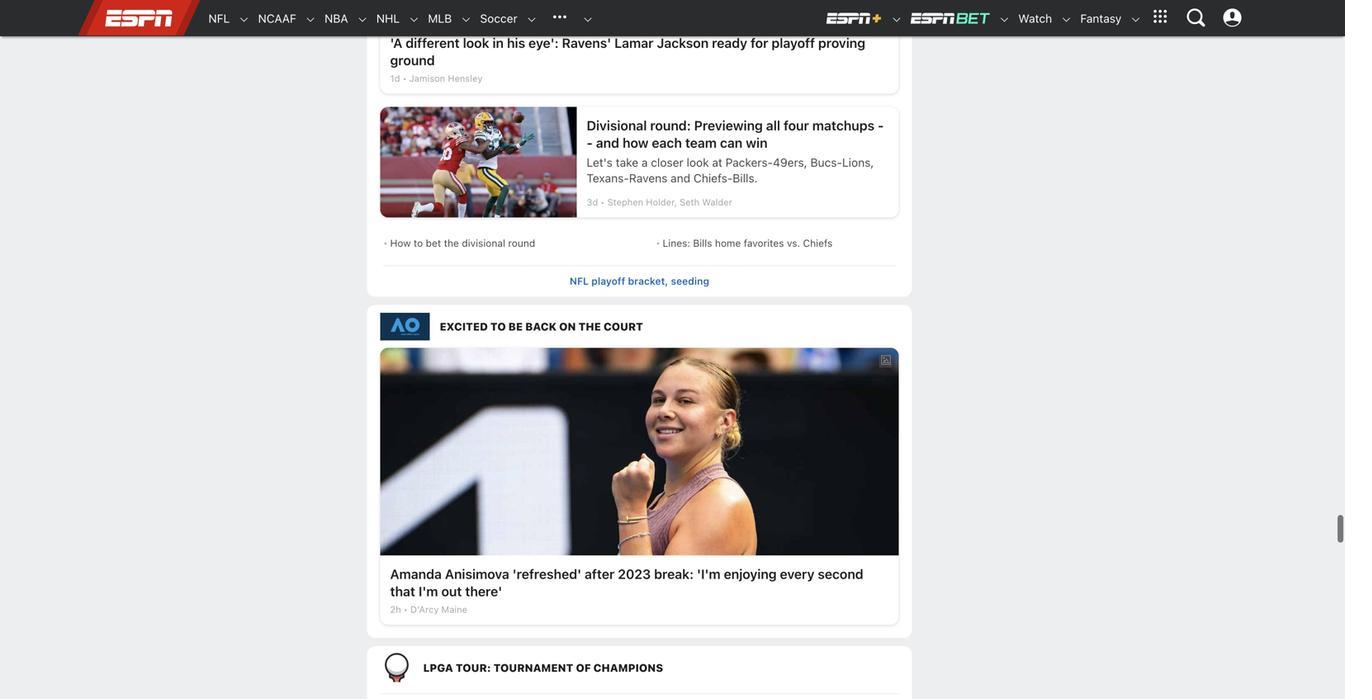 Task type: describe. For each thing, give the bounding box(es) containing it.
chiefs-
[[694, 172, 733, 185]]

four
[[784, 118, 810, 134]]

round:
[[651, 118, 691, 134]]

bucs-
[[811, 156, 843, 170]]

divisional
[[462, 238, 506, 249]]

round
[[508, 238, 536, 249]]

be
[[509, 321, 523, 333]]

amanda
[[390, 567, 442, 583]]

'refreshed'
[[513, 567, 582, 583]]

lines: bills home favorites vs. chiefs
[[663, 238, 833, 249]]

nfl for nfl playoff bracket, seeding
[[570, 276, 589, 287]]

walder
[[703, 197, 733, 208]]

texans-
[[587, 172, 629, 185]]

lamar
[[615, 35, 654, 51]]

nfl link
[[200, 1, 230, 36]]

watch
[[1019, 12, 1053, 25]]

closer
[[651, 156, 684, 170]]

nhl link
[[368, 1, 400, 36]]

how
[[390, 238, 411, 249]]

maine
[[442, 605, 468, 616]]

lions,
[[843, 156, 874, 170]]

3d
[[587, 197, 598, 208]]

bills
[[693, 238, 713, 249]]

in
[[493, 35, 504, 51]]

ready
[[712, 35, 748, 51]]

i'm
[[419, 584, 438, 600]]

chiefs
[[804, 238, 833, 249]]

2023
[[618, 567, 651, 583]]

break:
[[655, 567, 694, 583]]

holder,
[[646, 197, 677, 208]]

packers-
[[726, 156, 773, 170]]

every
[[780, 567, 815, 583]]

ncaaf
[[258, 12, 297, 25]]

team
[[686, 135, 717, 151]]

jamison
[[410, 73, 445, 84]]

jamison hensley
[[410, 73, 483, 84]]

there'
[[465, 584, 503, 600]]

1 vertical spatial -
[[587, 135, 593, 151]]

nfl playoff bracket, seeding
[[570, 276, 710, 287]]

mlb link
[[420, 1, 452, 36]]

look inside the 'a different look in his eye': ravens' lamar jackson ready for playoff proving ground
[[463, 35, 490, 51]]

ravens'
[[562, 35, 612, 51]]

vs.
[[787, 238, 801, 249]]

hensley
[[448, 73, 483, 84]]

soccer
[[480, 12, 518, 25]]

nfl for nfl
[[209, 12, 230, 25]]

the
[[444, 238, 459, 249]]

ncaaf link
[[250, 1, 297, 36]]

at
[[713, 156, 723, 170]]

amanda anisimova 'refreshed' after 2023 break: 'i'm enjoying every second that i'm out there'
[[390, 567, 864, 600]]

matchups
[[813, 118, 875, 134]]

2h
[[390, 605, 401, 616]]

nba link
[[316, 1, 348, 36]]

how to bet the divisional round link
[[390, 231, 640, 256]]

win
[[746, 135, 768, 151]]

nfl playoff bracket, seeding link
[[570, 276, 710, 287]]

champions
[[594, 662, 664, 675]]

49ers,
[[773, 156, 808, 170]]

tour:
[[456, 662, 491, 675]]

look inside divisional round: previewing all four matchups - - and how each team can win let's take a closer look at packers-49ers, bucs-lions, texans-ravens and chiefs-bills.
[[687, 156, 709, 170]]

previewing
[[695, 118, 763, 134]]

back
[[526, 321, 557, 333]]

his
[[507, 35, 526, 51]]

fantasy link
[[1073, 1, 1122, 36]]

a
[[642, 156, 648, 170]]

stephen
[[608, 197, 644, 208]]

divisional round: previewing all four matchups - - and how each team can win let's take a closer look at packers-49ers, bucs-lions, texans-ravens and chiefs-bills.
[[587, 118, 884, 185]]

home
[[715, 238, 741, 249]]

anisimova
[[445, 567, 510, 583]]



Task type: vqa. For each thing, say whether or not it's contained in the screenshot.
Manchester
no



Task type: locate. For each thing, give the bounding box(es) containing it.
soccer link
[[472, 1, 518, 36]]

excited to be back on the court
[[440, 321, 644, 333]]

tournament
[[494, 662, 574, 675]]

and down divisional
[[596, 135, 620, 151]]

bracket,
[[628, 276, 669, 287]]

1d
[[390, 73, 400, 84]]

to
[[414, 238, 423, 249]]

seth
[[680, 197, 700, 208]]

excited
[[440, 321, 488, 333]]

'a different look in his eye': ravens' lamar jackson ready for playoff proving ground
[[390, 35, 866, 68]]

1 horizontal spatial -
[[878, 118, 884, 134]]

and
[[596, 135, 620, 151], [671, 172, 691, 185]]

fantasy
[[1081, 12, 1122, 25]]

on
[[560, 321, 576, 333]]

divisional
[[587, 118, 647, 134]]

1 vertical spatial and
[[671, 172, 691, 185]]

of
[[576, 662, 591, 675]]

how
[[623, 135, 649, 151]]

watch link
[[1011, 1, 1053, 36]]

-
[[878, 118, 884, 134], [587, 135, 593, 151]]

take
[[616, 156, 639, 170]]

look left the at
[[687, 156, 709, 170]]

1 horizontal spatial nfl
[[570, 276, 589, 287]]

to
[[491, 321, 506, 333]]

ground
[[390, 53, 435, 68]]

that
[[390, 584, 416, 600]]

'a
[[390, 35, 403, 51]]

1 horizontal spatial and
[[671, 172, 691, 185]]

lines: bills home favorites vs. chiefs link
[[663, 231, 896, 256]]

different
[[406, 35, 460, 51]]

0 vertical spatial -
[[878, 118, 884, 134]]

nfl left ncaaf link
[[209, 12, 230, 25]]

court
[[604, 321, 644, 333]]

1 horizontal spatial look
[[687, 156, 709, 170]]

nfl up the the on the left top of the page
[[570, 276, 589, 287]]

after
[[585, 567, 615, 583]]

jackson
[[657, 35, 709, 51]]

1 vertical spatial playoff
[[592, 276, 626, 287]]

ravens
[[629, 172, 668, 185]]

1 horizontal spatial playoff
[[772, 35, 815, 51]]

d'arcy
[[411, 605, 439, 616]]

bills.
[[733, 172, 758, 185]]

1 vertical spatial look
[[687, 156, 709, 170]]

d'arcy maine
[[411, 605, 468, 616]]

out
[[442, 584, 462, 600]]

lpga tour: tournament of champions
[[423, 662, 664, 675]]

lines:
[[663, 238, 691, 249]]

playoff right for at the top right
[[772, 35, 815, 51]]

0 vertical spatial look
[[463, 35, 490, 51]]

stephen holder, seth walder
[[608, 197, 733, 208]]

look
[[463, 35, 490, 51], [687, 156, 709, 170]]

enjoying
[[724, 567, 777, 583]]

- up let's
[[587, 135, 593, 151]]

0 horizontal spatial and
[[596, 135, 620, 151]]

0 horizontal spatial playoff
[[592, 276, 626, 287]]

0 vertical spatial and
[[596, 135, 620, 151]]

- right matchups
[[878, 118, 884, 134]]

all
[[767, 118, 781, 134]]

mlb
[[428, 12, 452, 25]]

playoff left the bracket,
[[592, 276, 626, 287]]

let's
[[587, 156, 613, 170]]

0 vertical spatial nfl
[[209, 12, 230, 25]]

the
[[579, 321, 601, 333]]

nfl
[[209, 12, 230, 25], [570, 276, 589, 287]]

nba
[[325, 12, 348, 25]]

0 horizontal spatial nfl
[[209, 12, 230, 25]]

can
[[720, 135, 743, 151]]

and down closer
[[671, 172, 691, 185]]

bet
[[426, 238, 441, 249]]

0 horizontal spatial look
[[463, 35, 490, 51]]

'i'm
[[697, 567, 721, 583]]

playoff inside the 'a different look in his eye': ravens' lamar jackson ready for playoff proving ground
[[772, 35, 815, 51]]

for
[[751, 35, 769, 51]]

1 vertical spatial nfl
[[570, 276, 589, 287]]

look left in
[[463, 35, 490, 51]]

0 vertical spatial playoff
[[772, 35, 815, 51]]

how to bet the divisional round
[[390, 238, 536, 249]]

seeding
[[671, 276, 710, 287]]

eye':
[[529, 35, 559, 51]]

0 horizontal spatial -
[[587, 135, 593, 151]]

second
[[818, 567, 864, 583]]

favorites
[[744, 238, 785, 249]]



